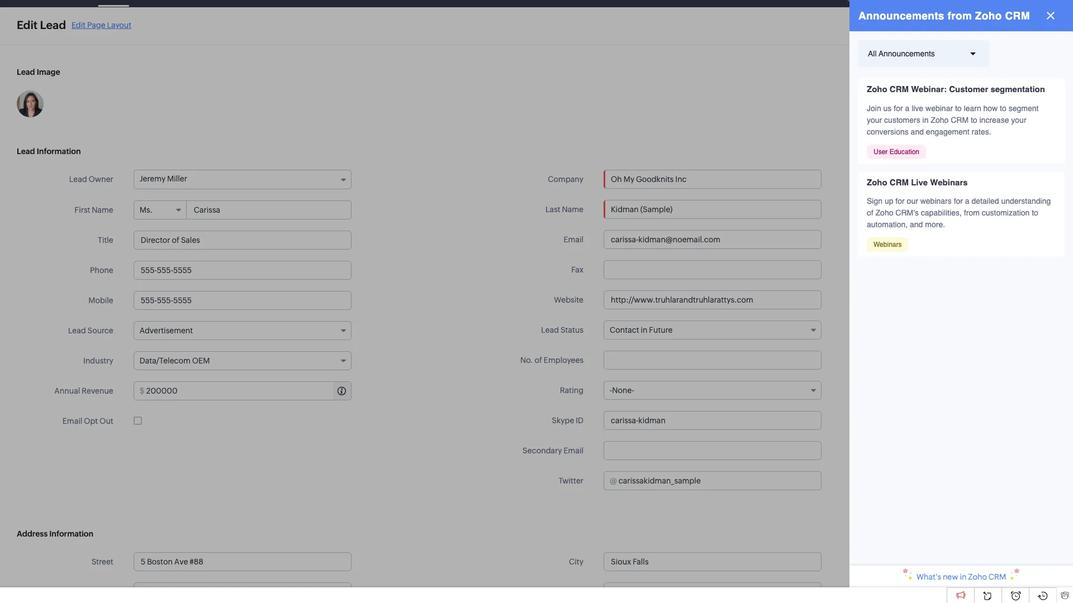 Task type: locate. For each thing, give the bounding box(es) containing it.
address
[[17, 530, 48, 539]]

no. of employees
[[520, 356, 584, 365]]

1 vertical spatial email
[[62, 417, 82, 426]]

1 horizontal spatial name
[[562, 205, 584, 214]]

lead left the image
[[17, 68, 35, 77]]

lead source
[[68, 326, 113, 335]]

email
[[564, 235, 584, 244], [62, 417, 82, 426], [564, 447, 584, 456]]

lead left the owner
[[69, 175, 87, 184]]

mobile
[[88, 296, 113, 305]]

name right last
[[562, 205, 584, 214]]

name right first
[[92, 206, 113, 215]]

2 save from the left
[[1019, 23, 1037, 32]]

revenue
[[82, 387, 113, 396]]

annual revenue
[[54, 387, 113, 396]]

image
[[37, 68, 60, 77]]

1 horizontal spatial save
[[1019, 23, 1037, 32]]

zoho
[[968, 573, 987, 582]]

company
[[548, 175, 584, 184]]

0 horizontal spatial save
[[941, 23, 958, 32]]

information
[[37, 147, 81, 156], [49, 530, 93, 539]]

edit page layout link
[[72, 20, 131, 29]]

0 vertical spatial email
[[564, 235, 584, 244]]

city
[[569, 558, 584, 567]]

new
[[943, 573, 958, 582]]

1 save from the left
[[941, 23, 958, 32]]

lead for lead source
[[68, 326, 86, 335]]

lead
[[40, 18, 66, 31], [17, 68, 35, 77], [17, 147, 35, 156], [69, 175, 87, 184], [541, 326, 559, 335], [68, 326, 86, 335]]

crm
[[989, 573, 1006, 582]]

lead status
[[541, 326, 584, 335]]

lead left status
[[541, 326, 559, 335]]

name for first name
[[92, 206, 113, 215]]

cancel button
[[875, 18, 925, 36]]

annual
[[54, 387, 80, 396]]

save right new
[[1019, 23, 1037, 32]]

what's
[[917, 573, 941, 582]]

edit up the lead image
[[17, 18, 38, 31]]

save left and
[[941, 23, 958, 32]]

None text field
[[604, 200, 822, 219], [187, 201, 351, 219], [604, 230, 822, 249], [133, 261, 351, 280], [133, 291, 351, 310], [604, 442, 822, 461], [619, 472, 821, 490], [133, 553, 351, 572], [604, 200, 822, 219], [187, 201, 351, 219], [604, 230, 822, 249], [133, 261, 351, 280], [133, 291, 351, 310], [604, 442, 822, 461], [619, 472, 821, 490], [133, 553, 351, 572]]

information up lead owner
[[37, 147, 81, 156]]

lead down the image
[[17, 147, 35, 156]]

0 horizontal spatial name
[[92, 206, 113, 215]]

setup element
[[994, 0, 1016, 7]]

skype id
[[552, 416, 584, 425]]

1 vertical spatial information
[[49, 530, 93, 539]]

title
[[98, 236, 113, 245]]

and
[[960, 23, 974, 32]]

save
[[941, 23, 958, 32], [1019, 23, 1037, 32]]

name
[[562, 205, 584, 214], [92, 206, 113, 215]]

source
[[87, 326, 113, 335]]

lead information
[[17, 147, 81, 156]]

email up fax
[[564, 235, 584, 244]]

None text field
[[133, 231, 351, 250], [604, 261, 822, 280], [604, 291, 822, 310], [604, 351, 822, 370], [146, 382, 351, 400], [604, 411, 822, 430], [604, 553, 822, 572], [133, 583, 351, 602], [604, 583, 822, 602], [133, 231, 351, 250], [604, 261, 822, 280], [604, 291, 822, 310], [604, 351, 822, 370], [146, 382, 351, 400], [604, 411, 822, 430], [604, 553, 822, 572], [133, 583, 351, 602], [604, 583, 822, 602]]

lead for lead information
[[17, 147, 35, 156]]

lead left source
[[68, 326, 86, 335]]

edit inside the edit lead edit page layout
[[72, 20, 86, 29]]

owner
[[89, 175, 113, 184]]

0 vertical spatial information
[[37, 147, 81, 156]]

lead for lead status
[[541, 326, 559, 335]]

miller
[[167, 174, 187, 183]]

phone
[[90, 266, 113, 275]]

in
[[960, 573, 967, 582]]

industry
[[83, 357, 113, 366]]

1 horizontal spatial edit
[[72, 20, 86, 29]]

edit
[[17, 18, 38, 31], [72, 20, 86, 29]]

email opt out
[[62, 417, 113, 426]]

email left opt
[[62, 417, 82, 426]]

information right address at the bottom of page
[[49, 530, 93, 539]]

email up twitter
[[564, 447, 584, 456]]

what's new in zoho crm
[[917, 573, 1006, 582]]

edit left page
[[72, 20, 86, 29]]

id
[[576, 416, 584, 425]]

new
[[975, 23, 992, 32]]

edit lead edit page layout
[[17, 18, 131, 31]]



Task type: vqa. For each thing, say whether or not it's contained in the screenshot.
Lead Status Lead
yes



Task type: describe. For each thing, give the bounding box(es) containing it.
secondary
[[523, 447, 562, 456]]

save for save and new
[[941, 23, 958, 32]]

last name
[[546, 205, 584, 214]]

first name
[[75, 206, 113, 215]]

save button
[[1008, 18, 1048, 36]]

lead for lead owner
[[69, 175, 87, 184]]

skype
[[552, 416, 574, 425]]

email for email opt out
[[62, 417, 82, 426]]

jeremy
[[140, 174, 166, 183]]

twitter
[[559, 477, 584, 486]]

no.
[[520, 356, 533, 365]]

website
[[554, 296, 584, 305]]

jeremy miller
[[140, 174, 187, 183]]

street
[[91, 558, 113, 567]]

information for address information
[[49, 530, 93, 539]]

lead owner
[[69, 175, 113, 184]]

last
[[546, 205, 561, 214]]

opt
[[84, 417, 98, 426]]

fax
[[571, 266, 584, 274]]

employees
[[544, 356, 584, 365]]

2 vertical spatial email
[[564, 447, 584, 456]]

0 horizontal spatial edit
[[17, 18, 38, 31]]

name for last name
[[562, 205, 584, 214]]

information for lead information
[[37, 147, 81, 156]]

out
[[100, 417, 113, 426]]

cancel
[[887, 23, 913, 32]]

address information
[[17, 530, 93, 539]]

lead for lead image
[[17, 68, 35, 77]]

save and new
[[941, 23, 992, 32]]

lead left page
[[40, 18, 66, 31]]

rating
[[560, 386, 584, 395]]

save and new button
[[929, 18, 1004, 36]]

status
[[561, 326, 584, 335]]

secondary email
[[523, 447, 584, 456]]

save for save
[[1019, 23, 1037, 32]]

image image
[[17, 91, 44, 117]]

of
[[535, 356, 542, 365]]

what's new in zoho crm link
[[850, 566, 1073, 588]]

email for email
[[564, 235, 584, 244]]

first
[[75, 206, 90, 215]]

page
[[87, 20, 105, 29]]

layout
[[107, 20, 131, 29]]

lead image
[[17, 68, 60, 77]]



